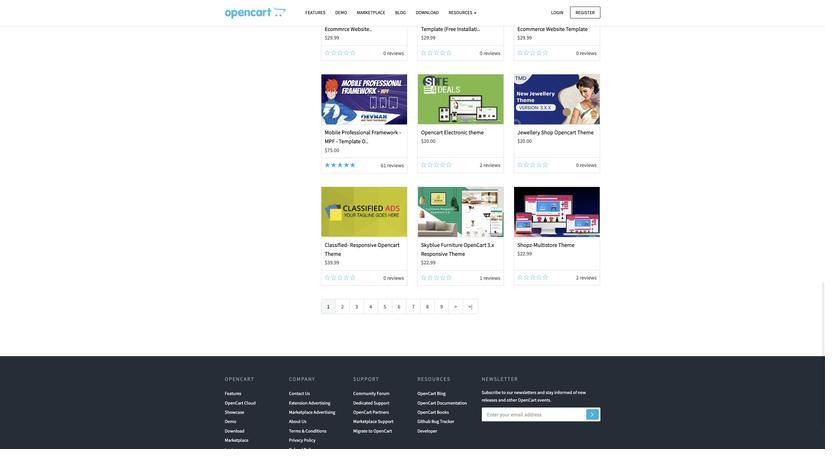 Task type: describe. For each thing, give the bounding box(es) containing it.
opencart for opencart blog
[[418, 391, 436, 397]]

books
[[437, 410, 449, 416]]

ecommerce inside axis jewelry ecommerce template (free installati.. $29.99
[[451, 16, 479, 24]]

documentation
[[437, 400, 467, 406]]

2 vertical spatial 2
[[342, 304, 344, 310]]

download link for demo
[[225, 427, 245, 436]]

1 vertical spatial &
[[302, 428, 305, 434]]

contact us
[[289, 391, 310, 397]]

opencart cloud
[[225, 400, 256, 406]]

subscribe to our newsletters and stay informed of new releases and other opencart events.
[[482, 390, 586, 403]]

extension
[[289, 400, 308, 406]]

bug
[[432, 419, 439, 425]]

opencart inside subscribe to our newsletters and stay informed of new releases and other opencart events.
[[518, 397, 537, 403]]

axis jewelry ecommerce template (free installati.. $29.99
[[421, 16, 480, 41]]

opencart books
[[418, 410, 449, 416]]

register link
[[571, 6, 601, 18]]

>| link
[[463, 299, 479, 315]]

professional
[[342, 129, 371, 136]]

privacy policy link
[[289, 436, 316, 446]]

1 star light image from the left
[[338, 163, 343, 168]]

shopz-multistore theme $22.99
[[518, 242, 575, 257]]

blog link
[[391, 7, 411, 19]]

0 for template
[[577, 50, 579, 56]]

2 reviews for opencart electronic theme
[[480, 162, 501, 169]]

0 reviews for avita diamond jewelry ecommerce website template
[[577, 50, 597, 56]]

0 vertical spatial -
[[400, 129, 401, 136]]

skyblue furniture opencart 3.x responsive theme $22.99
[[421, 242, 495, 266]]

template inside 'avita diamond jewelry ecommerce website template $29.99'
[[566, 25, 588, 33]]

opencart inside skyblue furniture opencart 3.x responsive theme $22.99
[[464, 242, 487, 249]]

0 reviews for jewellery shop opencart theme
[[577, 162, 597, 169]]

download for blog
[[416, 10, 439, 15]]

$75.00
[[325, 147, 339, 153]]

>
[[455, 304, 457, 310]]

framework
[[372, 129, 398, 136]]

2 link
[[336, 299, 350, 315]]

subscribe
[[482, 390, 501, 396]]

8 link
[[421, 299, 435, 315]]

0 vertical spatial support
[[354, 376, 380, 383]]

forum
[[377, 391, 390, 397]]

showcase
[[225, 410, 244, 416]]

1 horizontal spatial blog
[[437, 391, 446, 397]]

responsive inside skyblue furniture opencart 3.x responsive theme $22.99
[[421, 251, 448, 258]]

1 vertical spatial -
[[336, 138, 338, 145]]

developer link
[[418, 427, 438, 436]]

$29.99 for ecommerce
[[518, 34, 532, 41]]

opencart for opencart partners
[[354, 410, 372, 416]]

$29.99 for template
[[421, 34, 436, 41]]

developer
[[418, 428, 438, 434]]

jewelry inside axis jewelry ecommerce template (free installati.. $29.99
[[432, 16, 450, 24]]

6 link
[[392, 299, 407, 315]]

theme inside jewellery shop opencart theme $20.00
[[578, 129, 594, 136]]

marketplace for right marketplace link
[[357, 10, 386, 15]]

features for demo
[[306, 10, 326, 15]]

responsive inside classified- responsive opencart theme $39.99
[[350, 242, 377, 249]]

7
[[412, 304, 415, 310]]

6
[[398, 304, 401, 310]]

about
[[289, 419, 301, 425]]

3
[[356, 304, 358, 310]]

website
[[547, 25, 565, 33]]

skyblue furniture opencart 3.x responsive theme image
[[418, 187, 504, 237]]

axis jewelry ecommerce template (free installati.. image
[[418, 0, 504, 12]]

migrate to opencart
[[354, 428, 392, 434]]

conditions
[[306, 428, 327, 434]]

opencart for opencart books
[[418, 410, 436, 416]]

reviews for skyblue furniture opencart 3.x responsive theme
[[484, 275, 501, 281]]

1 horizontal spatial and
[[538, 390, 545, 396]]

4
[[370, 304, 372, 310]]

dedicated support
[[354, 400, 390, 406]]

opencart for opencart documentation
[[418, 400, 436, 406]]

contact us link
[[289, 389, 310, 399]]

classified- responsive opencart theme image
[[322, 187, 408, 237]]

jewellery shop opencart theme $20.00
[[518, 129, 594, 145]]

theme
[[469, 129, 484, 136]]

opencart partners
[[354, 410, 389, 416]]

mobile
[[325, 129, 341, 136]]

opencart partners link
[[354, 408, 389, 417]]

company
[[289, 376, 316, 383]]

us for contact us
[[305, 391, 310, 397]]

shopz-multistore theme link
[[518, 242, 575, 249]]

Enter your email address text field
[[482, 408, 601, 422]]

diamond
[[531, 16, 552, 24]]

opencart blog link
[[418, 389, 446, 399]]

0 reviews for axis jewelry ecommerce template (free installati..
[[480, 50, 501, 56]]

releases
[[482, 397, 498, 403]]

github
[[418, 419, 431, 425]]

policy
[[304, 438, 316, 444]]

mpf
[[325, 138, 335, 145]]

dedicated support link
[[354, 399, 390, 408]]

marketplace advertising
[[289, 410, 336, 416]]

reviews for axis jewelry ecommerce template (free installati..
[[484, 50, 501, 56]]

events.
[[538, 397, 552, 403]]

about us link
[[289, 417, 307, 427]]

shop
[[542, 129, 554, 136]]

stay
[[546, 390, 554, 396]]

jewellery shop opencart theme image
[[515, 75, 600, 125]]

advertising for extension advertising
[[309, 400, 331, 406]]

2 star light image from the left
[[350, 163, 356, 168]]

$20.00 inside opencart electronic theme $20.00
[[421, 138, 436, 145]]

reviews for bamboo plant & garden plant ecommrce website..
[[387, 50, 404, 56]]

terms
[[289, 428, 301, 434]]

& inside bamboo plant & garden plant ecommrce website.. $29.99
[[360, 16, 363, 24]]

1 horizontal spatial demo
[[336, 10, 347, 15]]

reviews for shopz-multistore theme
[[580, 275, 597, 281]]

2 for theme
[[480, 162, 483, 169]]

mobile professional framework - mpf - template o.. link
[[325, 129, 401, 145]]

marketplace for leftmost marketplace link
[[225, 438, 249, 444]]

$20.00 inside jewellery shop opencart theme $20.00
[[518, 138, 532, 145]]

opencart electronic theme image
[[418, 75, 504, 125]]

extension advertising link
[[289, 399, 331, 408]]

opencart for opencart
[[225, 376, 255, 383]]

community forum link
[[354, 389, 390, 399]]

newsletter
[[482, 376, 519, 383]]

website..
[[351, 25, 372, 33]]

our
[[507, 390, 514, 396]]

reviews for mobile professional framework - mpf - template o..
[[387, 162, 404, 169]]

privacy
[[289, 438, 303, 444]]

marketplace for marketplace advertising
[[289, 410, 313, 416]]

support for dedicated
[[374, 400, 390, 406]]

shopz-
[[518, 242, 534, 249]]

jewellery
[[518, 129, 540, 136]]

1 vertical spatial and
[[499, 397, 506, 403]]

tracker
[[440, 419, 455, 425]]

5 link
[[378, 299, 393, 315]]

privacy policy
[[289, 438, 316, 444]]

1 plant from the left
[[346, 16, 358, 24]]

skyblue
[[421, 242, 440, 249]]

opencart books link
[[418, 408, 449, 417]]

1 horizontal spatial marketplace link
[[352, 7, 391, 19]]

0 reviews for classified- responsive opencart theme
[[384, 275, 404, 281]]

0 vertical spatial blog
[[396, 10, 406, 15]]

theme inside shopz-multistore theme $22.99
[[559, 242, 575, 249]]

github bug tracker
[[418, 419, 455, 425]]

1 vertical spatial resources
[[418, 376, 451, 383]]

jewellery shop opencart theme link
[[518, 129, 594, 136]]

reviews for jewellery shop opencart theme
[[580, 162, 597, 169]]



Task type: vqa. For each thing, say whether or not it's contained in the screenshot.
the rightmost is
no



Task type: locate. For each thing, give the bounding box(es) containing it.
2 plant from the left
[[382, 16, 395, 24]]

opencart inside opencart electronic theme $20.00
[[421, 129, 443, 136]]

2 reviews for shopz-multistore theme
[[577, 275, 597, 281]]

electronic
[[444, 129, 468, 136]]

opencart down "marketplace support" link
[[374, 428, 392, 434]]

download for demo
[[225, 428, 245, 434]]

github bug tracker link
[[418, 417, 455, 427]]

0 horizontal spatial -
[[336, 138, 338, 145]]

2 vertical spatial support
[[378, 419, 394, 425]]

jewelry
[[432, 16, 450, 24], [553, 16, 572, 24]]

1 $20.00 from the left
[[421, 138, 436, 145]]

61
[[381, 162, 386, 169]]

0 horizontal spatial to
[[369, 428, 373, 434]]

1 for 1 reviews
[[480, 275, 483, 281]]

resources up axis jewelry ecommerce template (free installati.. link
[[449, 10, 474, 15]]

bamboo plant & garden plant ecommrce website.. $29.99
[[325, 16, 395, 41]]

demo down showcase link
[[225, 419, 236, 425]]

garden
[[364, 16, 381, 24]]

1 vertical spatial 2
[[577, 275, 579, 281]]

extension advertising
[[289, 400, 331, 406]]

0 vertical spatial 2
[[480, 162, 483, 169]]

of
[[574, 390, 577, 396]]

1 vertical spatial to
[[369, 428, 373, 434]]

0 horizontal spatial demo
[[225, 419, 236, 425]]

1 reviews
[[480, 275, 501, 281]]

marketplace down showcase link
[[225, 438, 249, 444]]

bamboo plant & garden plant ecommrce website.. link
[[325, 16, 395, 33]]

resources up opencart blog
[[418, 376, 451, 383]]

responsive
[[350, 242, 377, 249], [421, 251, 448, 258]]

features link for opencart cloud
[[225, 389, 242, 399]]

bamboo
[[325, 16, 345, 24]]

marketplace advertising link
[[289, 408, 336, 417]]

2 horizontal spatial opencart
[[555, 129, 577, 136]]

mobile professional framework - mpf - template o.. $75.00
[[325, 129, 401, 153]]

terms & conditions
[[289, 428, 327, 434]]

1 horizontal spatial star light image
[[350, 163, 356, 168]]

1 vertical spatial advertising
[[314, 410, 336, 416]]

3 star light image from the left
[[344, 163, 349, 168]]

download link
[[411, 7, 444, 19], [225, 427, 245, 436]]

template
[[421, 25, 443, 33], [566, 25, 588, 33], [339, 138, 361, 145]]

features link up ecommrce
[[301, 7, 331, 19]]

plant
[[346, 16, 358, 24], [382, 16, 395, 24]]

template down axis
[[421, 25, 443, 33]]

opencart down newsletters
[[518, 397, 537, 403]]

template inside mobile professional framework - mpf - template o.. $75.00
[[339, 138, 361, 145]]

$22.99 inside skyblue furniture opencart 3.x responsive theme $22.99
[[421, 259, 436, 266]]

jewelry down login
[[553, 16, 572, 24]]

cloud
[[244, 400, 256, 406]]

1 horizontal spatial 2
[[480, 162, 483, 169]]

login link
[[546, 6, 569, 18]]

3 $29.99 from the left
[[518, 34, 532, 41]]

download down showcase link
[[225, 428, 245, 434]]

marketplace link
[[352, 7, 391, 19], [225, 436, 249, 446]]

7 link
[[406, 299, 421, 315]]

to for migrate
[[369, 428, 373, 434]]

2 $20.00 from the left
[[518, 138, 532, 145]]

reviews for classified- responsive opencart theme
[[387, 275, 404, 281]]

opencart inside jewellery shop opencart theme $20.00
[[555, 129, 577, 136]]

0 horizontal spatial star light image
[[338, 163, 343, 168]]

advertising inside 'link'
[[314, 410, 336, 416]]

responsive down skyblue
[[421, 251, 448, 258]]

ecommerce down the avita
[[518, 25, 545, 33]]

1 vertical spatial blog
[[437, 391, 446, 397]]

opencart up the opencart cloud
[[225, 376, 255, 383]]

1 vertical spatial support
[[374, 400, 390, 406]]

3.x
[[488, 242, 495, 249]]

to for subscribe
[[502, 390, 506, 396]]

and left other
[[499, 397, 506, 403]]

installati..
[[457, 25, 480, 33]]

multistore
[[534, 242, 558, 249]]

opencart left 3.x
[[464, 242, 487, 249]]

0 for installati..
[[480, 50, 483, 56]]

star light o image
[[325, 50, 330, 55], [331, 50, 337, 55], [344, 50, 349, 55], [428, 50, 433, 55], [518, 50, 523, 55], [531, 50, 536, 55], [537, 50, 542, 55], [543, 50, 548, 55], [440, 162, 446, 168], [447, 162, 452, 168], [531, 162, 536, 168], [537, 162, 542, 168], [524, 275, 529, 280], [331, 275, 337, 280], [338, 275, 343, 280], [350, 275, 356, 280], [428, 275, 433, 280], [447, 275, 452, 280]]

0 horizontal spatial opencart
[[378, 242, 400, 249]]

5
[[384, 304, 387, 310]]

1 horizontal spatial download
[[416, 10, 439, 15]]

1 vertical spatial ecommerce
[[518, 25, 545, 33]]

1 horizontal spatial $20.00
[[518, 138, 532, 145]]

1 horizontal spatial plant
[[382, 16, 395, 24]]

us up extension advertising
[[305, 391, 310, 397]]

0 horizontal spatial star light image
[[325, 163, 330, 168]]

template down register link
[[566, 25, 588, 33]]

theme inside skyblue furniture opencart 3.x responsive theme $22.99
[[449, 251, 465, 258]]

skyblue furniture opencart 3.x responsive theme link
[[421, 242, 495, 258]]

0 horizontal spatial plant
[[346, 16, 358, 24]]

0 vertical spatial download link
[[411, 7, 444, 19]]

marketplace inside 'link'
[[289, 410, 313, 416]]

$29.99 down axis
[[421, 34, 436, 41]]

2 horizontal spatial 2
[[577, 275, 579, 281]]

0 horizontal spatial 2 reviews
[[480, 162, 501, 169]]

0 horizontal spatial $20.00
[[421, 138, 436, 145]]

0 vertical spatial resources
[[449, 10, 474, 15]]

& up the website.. at the left top of the page
[[360, 16, 363, 24]]

&
[[360, 16, 363, 24], [302, 428, 305, 434]]

resources link
[[444, 7, 482, 19]]

0 horizontal spatial $22.99
[[421, 259, 436, 266]]

1 vertical spatial $22.99
[[421, 259, 436, 266]]

$29.99 down ecommrce
[[325, 34, 339, 41]]

migrate to opencart link
[[354, 427, 392, 436]]

features up bamboo
[[306, 10, 326, 15]]

showcase link
[[225, 408, 244, 417]]

1 vertical spatial us
[[302, 419, 307, 425]]

$20.00 down jewellery
[[518, 138, 532, 145]]

1 horizontal spatial features link
[[301, 7, 331, 19]]

template inside axis jewelry ecommerce template (free installati.. $29.99
[[421, 25, 443, 33]]

1 horizontal spatial 1
[[480, 275, 483, 281]]

> link
[[449, 299, 463, 315]]

0 horizontal spatial download
[[225, 428, 245, 434]]

jewelry inside 'avita diamond jewelry ecommerce website template $29.99'
[[553, 16, 572, 24]]

ecommerce up installati..
[[451, 16, 479, 24]]

features up the opencart cloud
[[225, 391, 242, 397]]

1 horizontal spatial demo link
[[331, 7, 352, 19]]

0 horizontal spatial jewelry
[[432, 16, 450, 24]]

to inside subscribe to our newsletters and stay informed of new releases and other opencart events.
[[502, 390, 506, 396]]

star light image down mobile professional framework - mpf - template o.. $75.00
[[350, 163, 356, 168]]

0 vertical spatial advertising
[[309, 400, 331, 406]]

demo
[[336, 10, 347, 15], [225, 419, 236, 425]]

& right terms
[[302, 428, 305, 434]]

opencart down opencart blog link
[[418, 400, 436, 406]]

marketplace link down showcase link
[[225, 436, 249, 446]]

2 for theme
[[577, 275, 579, 281]]

1 vertical spatial 1
[[327, 304, 330, 310]]

61 reviews
[[381, 162, 404, 169]]

2 horizontal spatial $29.99
[[518, 34, 532, 41]]

0 vertical spatial $22.99
[[518, 251, 532, 257]]

0 horizontal spatial responsive
[[350, 242, 377, 249]]

dedicated
[[354, 400, 373, 406]]

1 horizontal spatial &
[[360, 16, 363, 24]]

responsive right classified-
[[350, 242, 377, 249]]

1 vertical spatial features link
[[225, 389, 242, 399]]

axis jewelry ecommerce template (free installati.. link
[[421, 16, 480, 33]]

us
[[305, 391, 310, 397], [302, 419, 307, 425]]

>|
[[469, 304, 473, 310]]

0 vertical spatial features
[[306, 10, 326, 15]]

0 horizontal spatial 2
[[342, 304, 344, 310]]

plant up the website.. at the left top of the page
[[346, 16, 358, 24]]

opencart for opencart cloud
[[225, 400, 244, 406]]

support up community
[[354, 376, 380, 383]]

download up axis
[[416, 10, 439, 15]]

demo link down showcase
[[225, 417, 236, 427]]

marketplace up migrate at the left
[[354, 419, 377, 425]]

support for marketplace
[[378, 419, 394, 425]]

1 vertical spatial demo link
[[225, 417, 236, 427]]

0 vertical spatial to
[[502, 390, 506, 396]]

1 horizontal spatial -
[[400, 129, 401, 136]]

opencart up showcase
[[225, 400, 244, 406]]

opencart electronic theme $20.00
[[421, 129, 484, 145]]

$22.99 inside shopz-multistore theme $22.99
[[518, 251, 532, 257]]

demo link up ecommrce
[[331, 7, 352, 19]]

- right framework
[[400, 129, 401, 136]]

$29.99 down the avita
[[518, 34, 532, 41]]

1 horizontal spatial jewelry
[[553, 16, 572, 24]]

1 horizontal spatial 2 reviews
[[577, 275, 597, 281]]

0 vertical spatial download
[[416, 10, 439, 15]]

- right mpf
[[336, 138, 338, 145]]

opencart down dedicated
[[354, 410, 372, 416]]

$29.99 inside 'avita diamond jewelry ecommerce website template $29.99'
[[518, 34, 532, 41]]

demo up bamboo
[[336, 10, 347, 15]]

to down "marketplace support" link
[[369, 428, 373, 434]]

0 vertical spatial and
[[538, 390, 545, 396]]

and up events. at the right bottom
[[538, 390, 545, 396]]

1 vertical spatial download
[[225, 428, 245, 434]]

0 vertical spatial demo link
[[331, 7, 352, 19]]

us right about
[[302, 419, 307, 425]]

$22.99 down "shopz-"
[[518, 251, 532, 257]]

bamboo plant & garden plant ecommrce website.. image
[[322, 0, 408, 12]]

0
[[384, 50, 386, 56], [480, 50, 483, 56], [577, 50, 579, 56], [577, 162, 579, 169], [384, 275, 386, 281]]

mobile professional framework - mpf - template o.. image
[[322, 75, 408, 125]]

1 jewelry from the left
[[432, 16, 450, 24]]

shopz-multistore theme image
[[515, 187, 600, 237]]

$22.99 down skyblue
[[421, 259, 436, 266]]

1 horizontal spatial $29.99
[[421, 34, 436, 41]]

0 vertical spatial marketplace link
[[352, 7, 391, 19]]

classified- responsive opencart theme link
[[325, 242, 400, 258]]

star light image
[[338, 163, 343, 168], [350, 163, 356, 168]]

1 horizontal spatial $22.99
[[518, 251, 532, 257]]

features for opencart cloud
[[225, 391, 242, 397]]

0 reviews for bamboo plant & garden plant ecommrce website..
[[384, 50, 404, 56]]

star light image down $75.00 at the left top of the page
[[338, 163, 343, 168]]

-
[[400, 129, 401, 136], [336, 138, 338, 145]]

1 vertical spatial 2 reviews
[[577, 275, 597, 281]]

0 horizontal spatial template
[[339, 138, 361, 145]]

0 vertical spatial us
[[305, 391, 310, 397]]

0 horizontal spatial demo link
[[225, 417, 236, 427]]

1 vertical spatial marketplace link
[[225, 436, 249, 446]]

marketplace support link
[[354, 417, 394, 427]]

0 horizontal spatial features link
[[225, 389, 242, 399]]

marketplace link up the website.. at the left top of the page
[[352, 7, 391, 19]]

support down partners
[[378, 419, 394, 425]]

opencart up the opencart documentation
[[418, 391, 436, 397]]

features link up the opencart cloud
[[225, 389, 242, 399]]

0 horizontal spatial $29.99
[[325, 34, 339, 41]]

0 vertical spatial features link
[[301, 7, 331, 19]]

us for about us
[[302, 419, 307, 425]]

0 horizontal spatial &
[[302, 428, 305, 434]]

0 horizontal spatial blog
[[396, 10, 406, 15]]

o..
[[362, 138, 369, 145]]

0 horizontal spatial marketplace link
[[225, 436, 249, 446]]

1 star light image from the left
[[325, 163, 330, 168]]

9
[[441, 304, 443, 310]]

1 horizontal spatial download link
[[411, 7, 444, 19]]

1 horizontal spatial template
[[421, 25, 443, 33]]

avita diamond jewelry ecommerce website template image
[[515, 0, 600, 12]]

ecommerce
[[451, 16, 479, 24], [518, 25, 545, 33]]

marketplace up garden
[[357, 10, 386, 15]]

1 horizontal spatial star light image
[[331, 163, 337, 168]]

1 vertical spatial demo
[[225, 419, 236, 425]]

0 horizontal spatial download link
[[225, 427, 245, 436]]

support up partners
[[374, 400, 390, 406]]

partners
[[373, 410, 389, 416]]

advertising down extension advertising link on the bottom of page
[[314, 410, 336, 416]]

opencart documentation link
[[418, 399, 467, 408]]

classified-
[[325, 242, 349, 249]]

0 vertical spatial responsive
[[350, 242, 377, 249]]

marketplace for marketplace support
[[354, 419, 377, 425]]

register
[[576, 9, 595, 15]]

4 link
[[364, 299, 378, 315]]

theme inside classified- responsive opencart theme $39.99
[[325, 251, 341, 258]]

0 horizontal spatial and
[[499, 397, 506, 403]]

2 jewelry from the left
[[553, 16, 572, 24]]

0 horizontal spatial 1
[[327, 304, 330, 310]]

1 vertical spatial responsive
[[421, 251, 448, 258]]

angle right image
[[591, 411, 594, 419]]

0 vertical spatial 1
[[480, 275, 483, 281]]

0 for ecommrce
[[384, 50, 386, 56]]

opencart for jewellery shop opencart theme
[[555, 129, 577, 136]]

ecommerce inside 'avita diamond jewelry ecommerce website template $29.99'
[[518, 25, 545, 33]]

1 horizontal spatial to
[[502, 390, 506, 396]]

avita diamond jewelry ecommerce website template link
[[518, 16, 588, 33]]

features link for demo
[[301, 7, 331, 19]]

0 vertical spatial ecommerce
[[451, 16, 479, 24]]

2 star light image from the left
[[331, 163, 337, 168]]

star light image
[[325, 163, 330, 168], [331, 163, 337, 168], [344, 163, 349, 168]]

advertising up marketplace advertising
[[309, 400, 331, 406]]

opencart up the github
[[418, 410, 436, 416]]

and
[[538, 390, 545, 396], [499, 397, 506, 403]]

1
[[480, 275, 483, 281], [327, 304, 330, 310]]

template down professional
[[339, 138, 361, 145]]

marketplace
[[357, 10, 386, 15], [289, 410, 313, 416], [354, 419, 377, 425], [225, 438, 249, 444]]

community
[[354, 391, 376, 397]]

download link for blog
[[411, 7, 444, 19]]

0 horizontal spatial ecommerce
[[451, 16, 479, 24]]

opencart themes image
[[225, 7, 286, 19]]

1 for 1
[[327, 304, 330, 310]]

$29.99 inside bamboo plant & garden plant ecommrce website.. $29.99
[[325, 34, 339, 41]]

1 horizontal spatial features
[[306, 10, 326, 15]]

2 horizontal spatial star light image
[[344, 163, 349, 168]]

download inside download link
[[416, 10, 439, 15]]

0 vertical spatial &
[[360, 16, 363, 24]]

opencart for classified- responsive opencart theme
[[378, 242, 400, 249]]

0 vertical spatial 2 reviews
[[480, 162, 501, 169]]

features link
[[301, 7, 331, 19], [225, 389, 242, 399]]

opencart blog
[[418, 391, 446, 397]]

0 horizontal spatial features
[[225, 391, 242, 397]]

axis
[[421, 16, 431, 24]]

advertising for marketplace advertising
[[314, 410, 336, 416]]

jewelry up (free
[[432, 16, 450, 24]]

download
[[416, 10, 439, 15], [225, 428, 245, 434]]

$29.99 inside axis jewelry ecommerce template (free installati.. $29.99
[[421, 34, 436, 41]]

other
[[507, 397, 517, 403]]

opencart inside classified- responsive opencart theme $39.99
[[378, 242, 400, 249]]

reviews for avita diamond jewelry ecommerce website template
[[580, 50, 597, 56]]

2 $29.99 from the left
[[421, 34, 436, 41]]

reviews for opencart electronic theme
[[484, 162, 501, 169]]

login
[[552, 9, 564, 15]]

1 $29.99 from the left
[[325, 34, 339, 41]]

1 horizontal spatial responsive
[[421, 251, 448, 258]]

avita
[[518, 16, 529, 24]]

marketplace down extension at bottom left
[[289, 410, 313, 416]]

classified- responsive opencart theme $39.99
[[325, 242, 400, 266]]

8
[[426, 304, 429, 310]]

resources inside the resources link
[[449, 10, 474, 15]]

plant right garden
[[382, 16, 395, 24]]

opencart
[[464, 242, 487, 249], [225, 376, 255, 383], [418, 391, 436, 397], [518, 397, 537, 403], [225, 400, 244, 406], [418, 400, 436, 406], [354, 410, 372, 416], [418, 410, 436, 416], [374, 428, 392, 434]]

2 reviews
[[480, 162, 501, 169], [577, 275, 597, 281]]

$39.99
[[325, 259, 339, 266]]

terms & conditions link
[[289, 427, 327, 436]]

community forum
[[354, 391, 390, 397]]

star light o image
[[338, 50, 343, 55], [350, 50, 356, 55], [421, 50, 427, 55], [434, 50, 439, 55], [440, 50, 446, 55], [447, 50, 452, 55], [524, 50, 529, 55], [421, 162, 427, 168], [428, 162, 433, 168], [434, 162, 439, 168], [518, 162, 523, 168], [524, 162, 529, 168], [543, 162, 548, 168], [518, 275, 523, 280], [531, 275, 536, 280], [537, 275, 542, 280], [543, 275, 548, 280], [325, 275, 330, 280], [344, 275, 349, 280], [421, 275, 427, 280], [434, 275, 439, 280], [440, 275, 446, 280]]

2 horizontal spatial template
[[566, 25, 588, 33]]

opencart
[[421, 129, 443, 136], [555, 129, 577, 136], [378, 242, 400, 249]]

0 vertical spatial demo
[[336, 10, 347, 15]]

to left our
[[502, 390, 506, 396]]

1 vertical spatial features
[[225, 391, 242, 397]]

$20.00 down 'opencart electronic theme' link on the top right of the page
[[421, 138, 436, 145]]

migrate
[[354, 428, 368, 434]]



